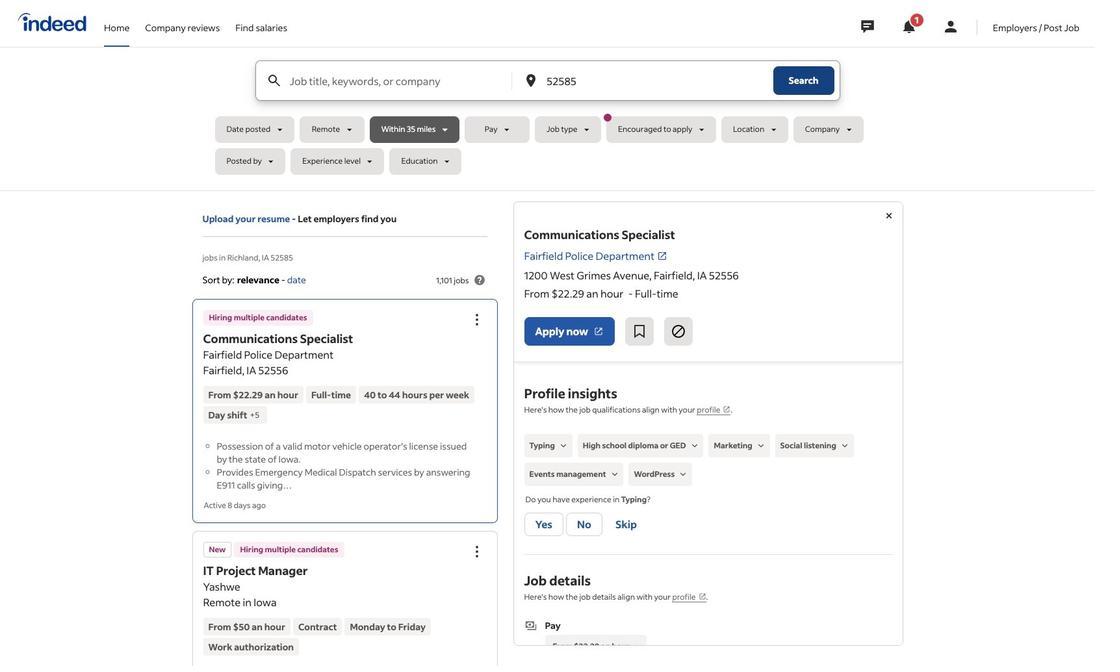 Task type: locate. For each thing, give the bounding box(es) containing it.
missing qualification image
[[689, 440, 700, 452], [755, 440, 767, 452], [839, 440, 851, 452], [609, 469, 621, 480], [677, 469, 689, 480]]

job preferences (opens in a new window) image
[[698, 593, 706, 601]]

account image
[[943, 19, 959, 34]]

search: Job title, keywords, or company text field
[[287, 61, 511, 100]]

None search field
[[215, 60, 880, 180]]

missing qualification image
[[558, 440, 569, 452]]



Task type: describe. For each thing, give the bounding box(es) containing it.
apply now (opens in a new tab) image
[[593, 326, 604, 337]]

job actions for communications specialist is collapsed image
[[469, 312, 485, 328]]

save this job image
[[632, 324, 647, 339]]

profile (opens in a new window) image
[[723, 406, 731, 413]]

close job details image
[[881, 208, 897, 224]]

job actions for it project manager is collapsed image
[[469, 544, 485, 559]]

not interested image
[[671, 324, 686, 339]]

fairfield police department (opens in a new tab) image
[[657, 251, 668, 261]]

help icon image
[[472, 272, 487, 288]]

missing preference image
[[633, 641, 644, 653]]

Edit location text field
[[544, 61, 747, 100]]

messages unread count 0 image
[[859, 14, 876, 40]]



Task type: vqa. For each thing, say whether or not it's contained in the screenshot.
FIELD
no



